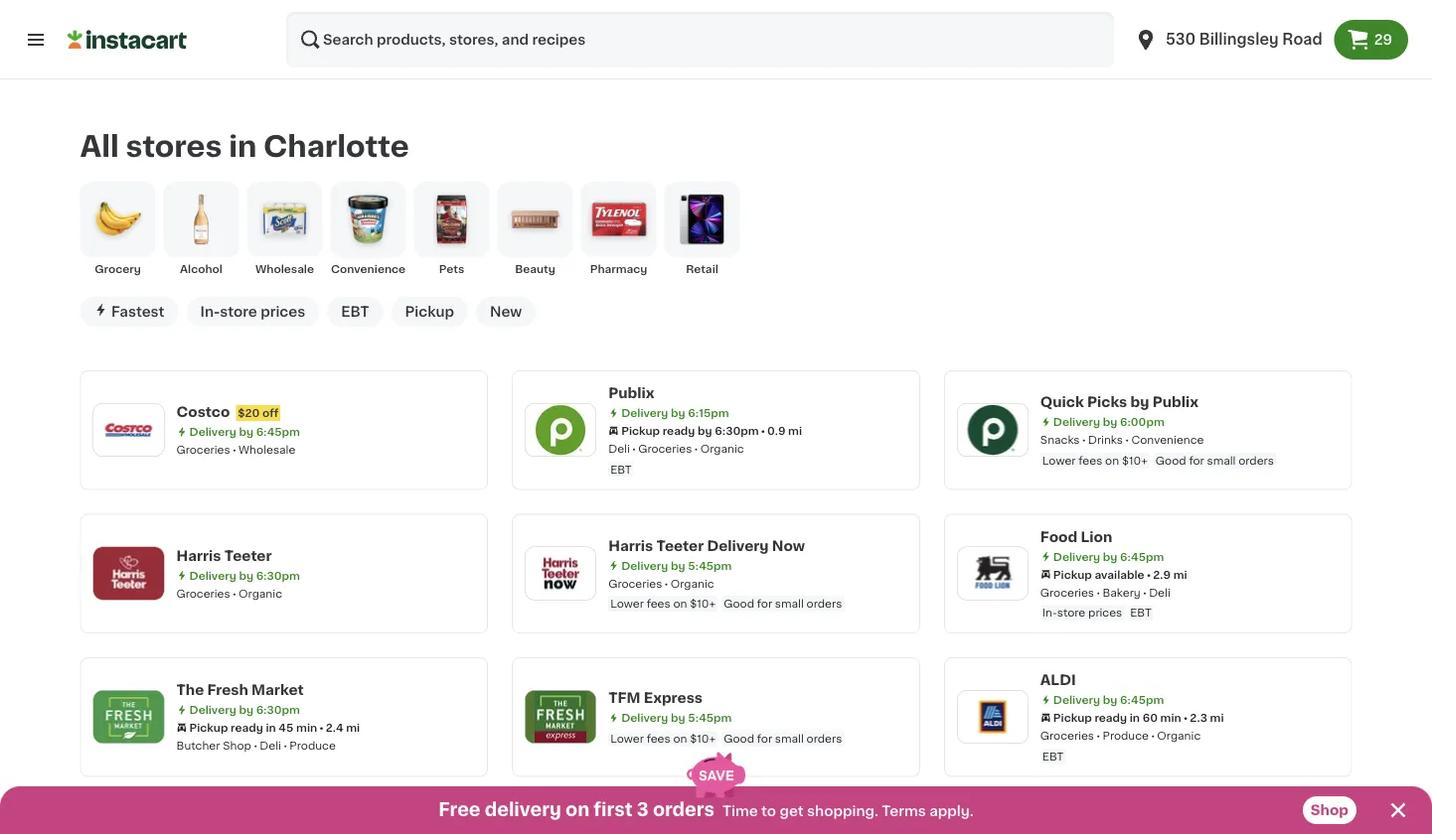 Task type: vqa. For each thing, say whether or not it's contained in the screenshot.
second Drybar from the right
no



Task type: locate. For each thing, give the bounding box(es) containing it.
shop button
[[1303, 797, 1356, 825]]

drinks
[[1088, 435, 1123, 446]]

1 horizontal spatial lion
[[1081, 530, 1112, 544]]

beauty button
[[497, 182, 573, 277]]

food for food lion now
[[608, 817, 645, 831]]

by
[[1130, 395, 1149, 409], [671, 408, 685, 419], [1103, 417, 1117, 428], [698, 426, 712, 437], [239, 427, 253, 438], [1103, 551, 1117, 562], [671, 560, 685, 571], [239, 571, 253, 581], [1103, 695, 1117, 706], [239, 705, 253, 716], [671, 713, 685, 724]]

lion for food lion now
[[649, 817, 680, 831]]

lion up the pickup available
[[1081, 530, 1112, 544]]

delivery down aldi
[[1053, 695, 1100, 706]]

delivery by 5:45pm for teeter
[[621, 560, 732, 571]]

for down harris teeter delivery now
[[757, 599, 772, 610]]

2 vertical spatial delivery by 6:45pm
[[1053, 695, 1164, 706]]

0 horizontal spatial now
[[684, 817, 717, 831]]

2 vertical spatial fees
[[647, 733, 670, 744]]

groceries for groceries organic
[[176, 588, 230, 599]]

by up 'pickup ready by 6:30pm'
[[671, 408, 685, 419]]

pickup down aldi
[[1053, 713, 1092, 724]]

5:45pm
[[688, 560, 732, 571], [688, 713, 732, 724]]

1 horizontal spatial prices
[[1088, 608, 1122, 618]]

by for harris teeter
[[239, 571, 253, 581]]

groceries down 'pickup ready by 6:30pm'
[[638, 444, 692, 455]]

store down the pickup available
[[1057, 608, 1085, 618]]

harris for harris teeter delivery now
[[608, 539, 653, 553]]

groceries down costco
[[176, 445, 230, 456]]

groceries for groceries organic lower fees on $10+ good for small orders
[[608, 578, 662, 589]]

2 delivery by 6:30pm from the top
[[189, 705, 300, 716]]

1 vertical spatial food
[[608, 817, 645, 831]]

orders
[[1238, 455, 1274, 466], [807, 599, 842, 610], [807, 733, 842, 744], [653, 802, 715, 819]]

by up 6:00pm
[[1130, 395, 1149, 409]]

aldi
[[1040, 674, 1076, 688]]

2 horizontal spatial ready
[[1095, 713, 1127, 724]]

pets button
[[414, 182, 489, 277]]

tfm
[[608, 692, 641, 705]]

1 horizontal spatial teeter
[[656, 539, 704, 553]]

pickup up butcher
[[189, 723, 228, 734]]

1 horizontal spatial store
[[1057, 608, 1085, 618]]

food for food lion
[[1040, 530, 1077, 544]]

$20
[[238, 408, 260, 419]]

1 vertical spatial lion
[[649, 817, 680, 831]]

ebt
[[341, 305, 369, 319], [610, 464, 632, 475], [1130, 608, 1151, 618], [1042, 751, 1064, 762]]

pickup button
[[391, 297, 468, 327]]

1 vertical spatial deli
[[1149, 587, 1170, 598]]

teeter for harris teeter
[[224, 549, 272, 563]]

groceries inside groceries produce organic ebt
[[1040, 731, 1094, 742]]

ebt down bakery
[[1130, 608, 1151, 618]]

groceries down the pickup available
[[1040, 587, 1094, 598]]

2 vertical spatial deli
[[260, 741, 281, 752]]

0 vertical spatial shop
[[223, 741, 251, 752]]

1 vertical spatial $10+
[[690, 599, 716, 610]]

groceries organic lower fees on $10+ good for small orders
[[608, 578, 842, 610]]

lower right harris teeter delivery now logo
[[610, 599, 644, 610]]

2 delivery by 5:45pm from the top
[[621, 713, 732, 724]]

off
[[262, 408, 278, 419]]

teeter
[[656, 539, 704, 553], [224, 549, 272, 563]]

delivery by 6:30pm
[[189, 571, 300, 581], [189, 705, 300, 716]]

organic down harris teeter
[[239, 588, 282, 599]]

0 vertical spatial fees
[[1079, 455, 1102, 466]]

fees
[[1079, 455, 1102, 466], [647, 599, 670, 610], [647, 733, 670, 744]]

1 vertical spatial delivery by 5:45pm
[[621, 713, 732, 724]]

1 vertical spatial 5:45pm
[[688, 713, 732, 724]]

fees down tfm express
[[647, 733, 670, 744]]

1 horizontal spatial shop
[[1311, 804, 1349, 818]]

1 horizontal spatial convenience
[[1131, 435, 1204, 446]]

0 horizontal spatial in-
[[200, 305, 220, 319]]

harris teeter
[[176, 549, 272, 563]]

delivery by 6:30pm for fresh
[[189, 705, 300, 716]]

2.4 mi
[[326, 723, 360, 734]]

in- inside button
[[200, 305, 220, 319]]

teeter up the "groceries organic"
[[224, 549, 272, 563]]

delivery by 5:45pm down express
[[621, 713, 732, 724]]

ebt inside button
[[341, 305, 369, 319]]

6:45pm up the 2.9
[[1120, 551, 1164, 562]]

0 horizontal spatial min
[[296, 723, 317, 734]]

organic inside groceries organic lower fees on $10+ good for small orders
[[671, 578, 714, 589]]

delivery by 6:30pm up pickup ready in 45 min
[[189, 705, 300, 716]]

harris up the "groceries organic"
[[176, 549, 221, 563]]

ready down delivery by 6:15pm
[[663, 426, 695, 437]]

0 horizontal spatial store
[[220, 305, 257, 319]]

1 delivery by 6:30pm from the top
[[189, 571, 300, 581]]

costco logo image
[[103, 405, 155, 456]]

0 vertical spatial wholesale
[[255, 264, 314, 275]]

delivery by 6:30pm up the "groceries organic"
[[189, 571, 300, 581]]

0 vertical spatial $10+
[[1122, 455, 1148, 466]]

lower down snacks
[[1042, 455, 1076, 466]]

retail
[[686, 264, 718, 275]]

pharmacy button
[[581, 182, 656, 277]]

stores
[[126, 132, 222, 160]]

1 vertical spatial delivery by 6:45pm
[[1053, 551, 1164, 562]]

2 5:45pm from the top
[[688, 713, 732, 724]]

1 delivery by 5:45pm from the top
[[621, 560, 732, 571]]

1 vertical spatial store
[[1057, 608, 1085, 618]]

delivery down harris teeter
[[189, 571, 236, 581]]

butcher shop deli produce
[[176, 741, 336, 752]]

min for aldi
[[1160, 713, 1181, 724]]

organic inside groceries produce organic ebt
[[1157, 731, 1201, 742]]

min right 60 on the bottom right
[[1160, 713, 1181, 724]]

in-
[[200, 305, 220, 319], [1042, 608, 1057, 618]]

prices down bakery
[[1088, 608, 1122, 618]]

for inside groceries organic lower fees on $10+ good for small orders
[[757, 599, 772, 610]]

1 vertical spatial shop
[[1311, 804, 1349, 818]]

1 horizontal spatial publix
[[1152, 395, 1198, 409]]

ready for publix
[[663, 426, 695, 437]]

lower
[[1042, 455, 1076, 466], [610, 599, 644, 610], [610, 733, 644, 744]]

deli groceries organic ebt
[[608, 444, 744, 475]]

snacks
[[1040, 435, 1080, 446]]

delivery up 'pickup ready by 6:30pm'
[[621, 408, 668, 419]]

0 horizontal spatial ready
[[231, 723, 263, 734]]

save image
[[687, 753, 745, 798]]

by for the fresh market
[[239, 705, 253, 716]]

$10+
[[1122, 455, 1148, 466], [690, 599, 716, 610], [690, 733, 716, 744]]

lower inside groceries organic lower fees on $10+ good for small orders
[[610, 599, 644, 610]]

6:45pm up 60 on the bottom right
[[1120, 695, 1164, 706]]

0 horizontal spatial produce
[[289, 741, 336, 752]]

wholesale inside wholesale button
[[255, 264, 314, 275]]

fees down drinks
[[1079, 455, 1102, 466]]

quick picks by publix
[[1040, 395, 1198, 409]]

groceries produce organic ebt
[[1040, 731, 1201, 762]]

delivery down food lion
[[1053, 551, 1100, 562]]

lion inside food lion now link
[[649, 817, 680, 831]]

mi right 0.9
[[788, 426, 802, 437]]

costco $20 off
[[176, 406, 278, 419]]

lower down tfm
[[610, 733, 644, 744]]

1 vertical spatial small
[[775, 599, 804, 610]]

0 vertical spatial 5:45pm
[[688, 560, 732, 571]]

deli
[[608, 444, 630, 455], [1149, 587, 1170, 598], [260, 741, 281, 752]]

on inside snacks drinks convenience lower fees on $10+ good for small orders
[[1105, 455, 1119, 466]]

on down harris teeter delivery now
[[673, 599, 687, 610]]

None search field
[[286, 12, 1114, 68]]

ready for aldi
[[1095, 713, 1127, 724]]

ebt inside groceries produce organic ebt
[[1042, 751, 1064, 762]]

$10+ down drinks
[[1122, 455, 1148, 466]]

convenience down 6:00pm
[[1131, 435, 1204, 446]]

1 vertical spatial in-
[[1042, 608, 1057, 618]]

for inside snacks drinks convenience lower fees on $10+ good for small orders
[[1189, 455, 1204, 466]]

0 horizontal spatial deli
[[260, 741, 281, 752]]

all
[[80, 132, 119, 160]]

1 vertical spatial for
[[757, 599, 772, 610]]

1 horizontal spatial deli
[[608, 444, 630, 455]]

deli down "45"
[[260, 741, 281, 752]]

pickup
[[405, 305, 454, 319], [621, 426, 660, 437], [1053, 569, 1092, 580], [1053, 713, 1092, 724], [189, 723, 228, 734]]

0 horizontal spatial teeter
[[224, 549, 272, 563]]

0 vertical spatial for
[[1189, 455, 1204, 466]]

delivery up snacks
[[1053, 417, 1100, 428]]

delivery for aldi
[[1053, 695, 1100, 706]]

mi right 2.4
[[346, 723, 360, 734]]

1 vertical spatial delivery by 6:30pm
[[189, 705, 300, 716]]

0 horizontal spatial prices
[[261, 305, 305, 319]]

1 vertical spatial lower
[[610, 599, 644, 610]]

produce inside groceries produce organic ebt
[[1102, 731, 1149, 742]]

pickup down food lion
[[1053, 569, 1092, 580]]

good down 6:00pm
[[1156, 455, 1186, 466]]

0 horizontal spatial food
[[608, 817, 645, 831]]

wholesale button
[[247, 182, 322, 277]]

2 horizontal spatial deli
[[1149, 587, 1170, 598]]

1 5:45pm from the top
[[688, 560, 732, 571]]

grocery
[[95, 264, 141, 275]]

0 vertical spatial small
[[1207, 455, 1236, 466]]

0 vertical spatial lower
[[1042, 455, 1076, 466]]

by up pickup ready in 45 min
[[239, 705, 253, 716]]

0 vertical spatial delivery by 6:30pm
[[189, 571, 300, 581]]

mi for aldi
[[1210, 713, 1224, 724]]

0 vertical spatial convenience
[[331, 264, 406, 275]]

delivery for quick picks by publix
[[1053, 417, 1100, 428]]

ready for the fresh market
[[231, 723, 263, 734]]

0 horizontal spatial convenience
[[331, 264, 406, 275]]

all stores in charlotte main content
[[0, 80, 1432, 835]]

in left "45"
[[266, 723, 276, 734]]

groceries for groceries wholesale
[[176, 445, 230, 456]]

0 vertical spatial lion
[[1081, 530, 1112, 544]]

good
[[1156, 455, 1186, 466], [724, 599, 754, 610], [724, 733, 754, 744]]

1 vertical spatial now
[[684, 817, 717, 831]]

$10+ up save image
[[690, 733, 716, 744]]

convenience up ebt button on the left top of the page
[[331, 264, 406, 275]]

delivery by 6:45pm down $20
[[189, 427, 300, 438]]

1 horizontal spatial harris
[[608, 539, 653, 553]]

pickup for pickup ready in 45 min
[[189, 723, 228, 734]]

deli right publix logo
[[608, 444, 630, 455]]

delivery down harris teeter delivery now
[[621, 560, 668, 571]]

shop inside button
[[1311, 804, 1349, 818]]

shopping.
[[807, 805, 878, 819]]

prices inside groceries bakery deli in-store prices ebt
[[1088, 608, 1122, 618]]

deli for groceries bakery deli in-store prices ebt
[[1149, 587, 1170, 598]]

delivery by 6:45pm
[[189, 427, 300, 438], [1053, 551, 1164, 562], [1053, 695, 1164, 706]]

in for 60
[[1130, 713, 1140, 724]]

by up the "groceries organic"
[[239, 571, 253, 581]]

deli down the 2.9
[[1149, 587, 1170, 598]]

6:30pm for harris teeter
[[256, 571, 300, 581]]

2 vertical spatial 6:30pm
[[256, 705, 300, 716]]

0 vertical spatial deli
[[608, 444, 630, 455]]

available
[[1095, 569, 1144, 580]]

pickup inside button
[[405, 305, 454, 319]]

2 vertical spatial for
[[757, 733, 772, 744]]

alcohol
[[180, 264, 223, 275]]

delivery by 5:45pm down harris teeter delivery now
[[621, 560, 732, 571]]

1 horizontal spatial now
[[772, 539, 805, 553]]

1 vertical spatial good
[[724, 599, 754, 610]]

5:45pm up the lower fees on $10+ good for small orders
[[688, 713, 732, 724]]

2 vertical spatial small
[[775, 733, 804, 744]]

6:30pm up the "groceries organic"
[[256, 571, 300, 581]]

shop left close icon
[[1311, 804, 1349, 818]]

harris
[[608, 539, 653, 553], [176, 549, 221, 563]]

1 horizontal spatial in-
[[1042, 608, 1057, 618]]

0 horizontal spatial lion
[[649, 817, 680, 831]]

min for the fresh market
[[296, 723, 317, 734]]

ebt down pickup ready in 60 min
[[1042, 751, 1064, 762]]

picks
[[1087, 395, 1127, 409]]

1 vertical spatial 6:45pm
[[1120, 551, 1164, 562]]

pickup down pets
[[405, 305, 454, 319]]

store down alcohol
[[220, 305, 257, 319]]

deli for butcher shop deli produce
[[260, 741, 281, 752]]

costco
[[176, 406, 230, 419]]

2 vertical spatial 6:45pm
[[1120, 695, 1164, 706]]

in- inside groceries bakery deli in-store prices ebt
[[1042, 608, 1057, 618]]

by for aldi
[[1103, 695, 1117, 706]]

0 horizontal spatial harris
[[176, 549, 221, 563]]

on left first
[[565, 802, 589, 819]]

groceries down harris teeter
[[176, 588, 230, 599]]

by for quick picks by publix
[[1103, 417, 1117, 428]]

wholesale up in-store prices
[[255, 264, 314, 275]]

good up save image
[[724, 733, 754, 744]]

by for harris teeter delivery now
[[671, 560, 685, 571]]

1 vertical spatial fees
[[647, 599, 670, 610]]

0 vertical spatial prices
[[261, 305, 305, 319]]

1 vertical spatial 6:30pm
[[256, 571, 300, 581]]

1 horizontal spatial food
[[1040, 530, 1077, 544]]

publix logo image
[[535, 405, 586, 456]]

6:45pm down the off at the left
[[256, 427, 300, 438]]

by up drinks
[[1103, 417, 1117, 428]]

6:30pm down the 6:15pm
[[715, 426, 759, 437]]

delivery by 6:45pm up the pickup available
[[1053, 551, 1164, 562]]

by up pickup ready in 60 min
[[1103, 695, 1117, 706]]

groceries inside groceries bakery deli in-store prices ebt
[[1040, 587, 1094, 598]]

small
[[1207, 455, 1236, 466], [775, 599, 804, 610], [775, 733, 804, 744]]

for up to
[[757, 733, 772, 744]]

0 horizontal spatial in
[[229, 132, 257, 160]]

by up available on the right bottom
[[1103, 551, 1117, 562]]

delivery by 6:30pm for teeter
[[189, 571, 300, 581]]

0 vertical spatial food
[[1040, 530, 1077, 544]]

29 button
[[1334, 20, 1408, 60]]

now up groceries organic lower fees on $10+ good for small orders
[[772, 539, 805, 553]]

convenience
[[331, 264, 406, 275], [1131, 435, 1204, 446]]

small inside groceries organic lower fees on $10+ good for small orders
[[775, 599, 804, 610]]

groceries right harris teeter delivery now logo
[[608, 578, 662, 589]]

now
[[772, 539, 805, 553], [684, 817, 717, 831]]

wholesale down the off at the left
[[239, 445, 295, 456]]

2.3
[[1190, 713, 1207, 724]]

1 horizontal spatial produce
[[1102, 731, 1149, 742]]

teeter up groceries organic lower fees on $10+ good for small orders
[[656, 539, 704, 553]]

1 vertical spatial prices
[[1088, 608, 1122, 618]]

in left 60 on the bottom right
[[1130, 713, 1140, 724]]

$10+ down harris teeter delivery now
[[690, 599, 716, 610]]

1 vertical spatial wholesale
[[239, 445, 295, 456]]

delivery by 6:45pm up pickup ready in 60 min
[[1053, 695, 1164, 706]]

new
[[490, 305, 522, 319]]

by down express
[[671, 713, 685, 724]]

road
[[1282, 32, 1322, 47]]

produce
[[1102, 731, 1149, 742], [289, 741, 336, 752]]

deli inside groceries bakery deli in-store prices ebt
[[1149, 587, 1170, 598]]

2 horizontal spatial in
[[1130, 713, 1140, 724]]

in right 'stores'
[[229, 132, 257, 160]]

lion right 3
[[649, 817, 680, 831]]

ebt down delivery by 6:15pm
[[610, 464, 632, 475]]

the fresh market
[[176, 684, 304, 698]]

groceries
[[638, 444, 692, 455], [176, 445, 230, 456], [608, 578, 662, 589], [1040, 587, 1094, 598], [176, 588, 230, 599], [1040, 731, 1094, 742]]

0 vertical spatial in-
[[200, 305, 220, 319]]

delivery for the fresh market
[[189, 705, 236, 716]]

groceries down pickup ready in 60 min
[[1040, 731, 1094, 742]]

pickup down delivery by 6:15pm
[[621, 426, 660, 437]]

pickup ready in 60 min
[[1053, 713, 1181, 724]]

0 vertical spatial good
[[1156, 455, 1186, 466]]

0 vertical spatial store
[[220, 305, 257, 319]]

delivery down costco
[[189, 427, 236, 438]]

mi right 2.3
[[1210, 713, 1224, 724]]

2 vertical spatial good
[[724, 733, 754, 744]]

6:30pm up "45"
[[256, 705, 300, 716]]

delivery by 5:45pm for express
[[621, 713, 732, 724]]

in for charlotte
[[229, 132, 257, 160]]

0 horizontal spatial shop
[[223, 741, 251, 752]]

$10+ inside groceries organic lower fees on $10+ good for small orders
[[690, 599, 716, 610]]

min
[[1160, 713, 1181, 724], [296, 723, 317, 734]]

on down drinks
[[1105, 455, 1119, 466]]

publix up 6:00pm
[[1152, 395, 1198, 409]]

ebt left 'pickup' button
[[341, 305, 369, 319]]

5:45pm down harris teeter delivery now
[[688, 560, 732, 571]]

delivery by 5:45pm
[[621, 560, 732, 571], [621, 713, 732, 724]]

0 vertical spatial delivery by 5:45pm
[[621, 560, 732, 571]]

1 horizontal spatial in
[[266, 723, 276, 734]]

1 horizontal spatial min
[[1160, 713, 1181, 724]]

groceries inside groceries organic lower fees on $10+ good for small orders
[[608, 578, 662, 589]]

delivery down tfm express
[[621, 713, 668, 724]]

by for publix
[[671, 408, 685, 419]]

publix up delivery by 6:15pm
[[608, 386, 654, 400]]

harris teeter delivery now
[[608, 539, 805, 553]]

harris right harris teeter delivery now logo
[[608, 539, 653, 553]]

produce down 2.4
[[289, 741, 336, 752]]

groceries organic
[[176, 588, 282, 599]]

good down harris teeter delivery now
[[724, 599, 754, 610]]

pickup ready in 45 min
[[189, 723, 317, 734]]

food lion now
[[608, 817, 717, 831]]

organic down 2.3
[[1157, 731, 1201, 742]]

bakery
[[1102, 587, 1141, 598]]

organic down harris teeter delivery now
[[671, 578, 714, 589]]

fees inside groceries organic lower fees on $10+ good for small orders
[[647, 599, 670, 610]]

pharmacy
[[590, 264, 647, 275]]

ebt inside deli groceries organic ebt
[[610, 464, 632, 475]]

lion
[[1081, 530, 1112, 544], [649, 817, 680, 831]]

ready
[[663, 426, 695, 437], [1095, 713, 1127, 724], [231, 723, 263, 734]]

publix
[[608, 386, 654, 400], [1152, 395, 1198, 409]]

530 billingsley road button
[[1134, 12, 1322, 68]]

in- down the pickup available
[[1042, 608, 1057, 618]]

in- down alcohol
[[200, 305, 220, 319]]

1 horizontal spatial ready
[[663, 426, 695, 437]]

for down quick picks by publix
[[1189, 455, 1204, 466]]

1 vertical spatial convenience
[[1131, 435, 1204, 446]]

on
[[1105, 455, 1119, 466], [673, 599, 687, 610], [673, 733, 687, 744], [565, 802, 589, 819]]



Task type: describe. For each thing, give the bounding box(es) containing it.
2.9
[[1153, 569, 1171, 580]]

lion for food lion
[[1081, 530, 1112, 544]]

in-store prices
[[200, 305, 305, 319]]

by down $20
[[239, 427, 253, 438]]

food lion
[[1040, 530, 1112, 544]]

delivery for tfm express
[[621, 713, 668, 724]]

harris teeter delivery now logo image
[[535, 548, 586, 600]]

close image
[[1386, 799, 1410, 823]]

convenience inside snacks drinks convenience lower fees on $10+ good for small orders
[[1131, 435, 1204, 446]]

6:30pm for the fresh market
[[256, 705, 300, 716]]

harris for harris teeter
[[176, 549, 221, 563]]

0.9 mi
[[767, 426, 802, 437]]

0 vertical spatial now
[[772, 539, 805, 553]]

29
[[1374, 33, 1392, 47]]

pickup ready by 6:30pm
[[621, 426, 759, 437]]

530
[[1166, 32, 1196, 47]]

delivery for food lion
[[1053, 551, 1100, 562]]

free delivery on first 3 orders time to get shopping. terms apply.
[[439, 802, 974, 819]]

530 billingsley road
[[1166, 32, 1322, 47]]

tfm express logo image
[[535, 692, 586, 743]]

pickup for pickup ready by 6:30pm
[[621, 426, 660, 437]]

mi for food lion
[[1173, 569, 1187, 580]]

beauty
[[515, 264, 555, 275]]

teeter for harris teeter delivery now
[[656, 539, 704, 553]]

0.9
[[767, 426, 786, 437]]

3
[[637, 802, 649, 819]]

by for food lion
[[1103, 551, 1117, 562]]

530 billingsley road button
[[1122, 12, 1334, 68]]

delivery for publix
[[621, 408, 668, 419]]

lower fees on $10+ good for small orders
[[610, 733, 842, 744]]

0 vertical spatial 6:30pm
[[715, 426, 759, 437]]

quick picks by publix logo image
[[967, 405, 1018, 456]]

pickup for pickup available
[[1053, 569, 1092, 580]]

in for 45
[[266, 723, 276, 734]]

delivery
[[485, 802, 561, 819]]

$10+ inside snacks drinks convenience lower fees on $10+ good for small orders
[[1122, 455, 1148, 466]]

apply.
[[929, 805, 974, 819]]

6:45pm for food lion
[[1120, 551, 1164, 562]]

0 vertical spatial delivery by 6:45pm
[[189, 427, 300, 438]]

2.3 mi
[[1190, 713, 1224, 724]]

ebt inside groceries bakery deli in-store prices ebt
[[1130, 608, 1151, 618]]

snacks drinks convenience lower fees on $10+ good for small orders
[[1040, 435, 1274, 466]]

fees inside snacks drinks convenience lower fees on $10+ good for small orders
[[1079, 455, 1102, 466]]

2 vertical spatial $10+
[[690, 733, 716, 744]]

prices inside in-store prices button
[[261, 305, 305, 319]]

6:15pm
[[688, 408, 729, 419]]

45
[[279, 723, 293, 734]]

food lion logo image
[[967, 548, 1018, 600]]

free
[[439, 802, 481, 819]]

store inside button
[[220, 305, 257, 319]]

0 horizontal spatial publix
[[608, 386, 654, 400]]

organic inside deli groceries organic ebt
[[700, 444, 744, 455]]

the fresh market logo image
[[103, 692, 155, 743]]

small inside snacks drinks convenience lower fees on $10+ good for small orders
[[1207, 455, 1236, 466]]

by for tfm express
[[671, 713, 685, 724]]

5:45pm for teeter
[[688, 560, 732, 571]]

orders inside groceries organic lower fees on $10+ good for small orders
[[807, 599, 842, 610]]

on down express
[[673, 733, 687, 744]]

delivery for harris teeter delivery now
[[621, 560, 668, 571]]

express
[[644, 692, 703, 705]]

good inside snacks drinks convenience lower fees on $10+ good for small orders
[[1156, 455, 1186, 466]]

delivery by 6:15pm
[[621, 408, 729, 419]]

all stores in charlotte
[[80, 132, 409, 160]]

groceries wholesale
[[176, 445, 295, 456]]

deli inside deli groceries organic ebt
[[608, 444, 630, 455]]

delivery by 6:45pm for aldi
[[1053, 695, 1164, 706]]

in-store prices button
[[186, 297, 319, 327]]

store inside groceries bakery deli in-store prices ebt
[[1057, 608, 1085, 618]]

butcher
[[176, 741, 220, 752]]

groceries bakery deli in-store prices ebt
[[1040, 587, 1170, 618]]

fastest button
[[80, 297, 178, 327]]

mi for publix
[[788, 426, 802, 437]]

tfm express
[[608, 692, 703, 705]]

alcohol button
[[163, 182, 239, 277]]

2.4
[[326, 723, 343, 734]]

6:45pm for aldi
[[1120, 695, 1164, 706]]

quick
[[1040, 395, 1084, 409]]

pickup available
[[1053, 569, 1144, 580]]

5:45pm for express
[[688, 713, 732, 724]]

new button
[[476, 297, 536, 327]]

ebt button
[[327, 297, 383, 327]]

groceries for groceries bakery deli in-store prices ebt
[[1040, 587, 1094, 598]]

on inside groceries organic lower fees on $10+ good for small orders
[[673, 599, 687, 610]]

pickup for pickup
[[405, 305, 454, 319]]

60
[[1142, 713, 1158, 724]]

grocery button
[[80, 182, 156, 277]]

delivery by 6:45pm for food lion
[[1053, 551, 1164, 562]]

delivery for harris teeter
[[189, 571, 236, 581]]

by down the 6:15pm
[[698, 426, 712, 437]]

pickup for pickup ready in 60 min
[[1053, 713, 1092, 724]]

the
[[176, 684, 204, 698]]

convenience button
[[330, 182, 406, 277]]

2.9 mi
[[1153, 569, 1187, 580]]

mi for the fresh market
[[346, 723, 360, 734]]

good inside groceries organic lower fees on $10+ good for small orders
[[724, 599, 754, 610]]

get
[[780, 805, 804, 819]]

harris teeter logo image
[[103, 548, 155, 600]]

groceries inside deli groceries organic ebt
[[638, 444, 692, 455]]

retail button
[[664, 182, 740, 277]]

first
[[594, 802, 633, 819]]

Search field
[[286, 12, 1114, 68]]

time
[[722, 805, 758, 819]]

aldi logo image
[[967, 692, 1018, 743]]

instacart logo image
[[68, 28, 187, 52]]

2 vertical spatial lower
[[610, 733, 644, 744]]

convenience inside button
[[331, 264, 406, 275]]

orders inside snacks drinks convenience lower fees on $10+ good for small orders
[[1238, 455, 1274, 466]]

terms
[[882, 805, 926, 819]]

0 vertical spatial 6:45pm
[[256, 427, 300, 438]]

charlotte
[[263, 132, 409, 160]]

6:00pm
[[1120, 417, 1164, 428]]

billingsley
[[1199, 32, 1279, 47]]

fresh
[[207, 684, 248, 698]]

to
[[761, 805, 776, 819]]

delivery up groceries organic lower fees on $10+ good for small orders
[[707, 539, 769, 553]]

pets
[[439, 264, 464, 275]]

food lion now link
[[512, 801, 920, 835]]

lower inside snacks drinks convenience lower fees on $10+ good for small orders
[[1042, 455, 1076, 466]]

fastest
[[111, 305, 164, 319]]

groceries for groceries produce organic ebt
[[1040, 731, 1094, 742]]

delivery by 6:00pm
[[1053, 417, 1164, 428]]

market
[[252, 684, 304, 698]]



